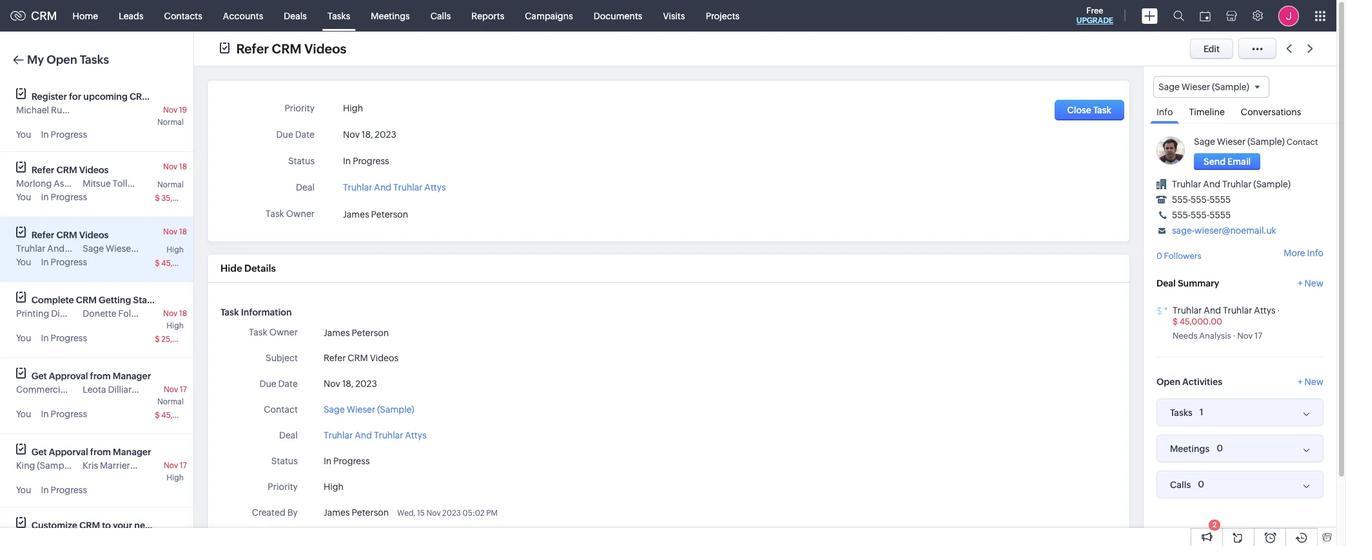 Task type: describe. For each thing, give the bounding box(es) containing it.
$ for mitsue tollner (sample)
[[155, 194, 160, 203]]

edit button
[[1190, 38, 1233, 59]]

1 vertical spatial ·
[[1233, 332, 1236, 341]]

analysis
[[1199, 332, 1231, 341]]

and for truhlar and truhlar (sample) link
[[1203, 179, 1221, 190]]

press
[[69, 385, 91, 395]]

refer down morlong on the top left of the page
[[31, 230, 54, 240]]

my open tasks
[[27, 53, 109, 66]]

deal summary
[[1157, 278, 1219, 289]]

close task
[[1067, 105, 1111, 115]]

sage inside field
[[1159, 82, 1180, 92]]

0 vertical spatial priority
[[285, 103, 315, 113]]

conversations link
[[1234, 98, 1308, 123]]

1 vertical spatial due
[[259, 379, 276, 389]]

$ for donette foller (sample)
[[155, 335, 160, 344]]

nov inside get approval from manager nov 17
[[164, 386, 178, 395]]

contact inside sage wieser (sample) contact
[[1287, 137, 1318, 147]]

0 vertical spatial open
[[46, 53, 77, 66]]

2 vertical spatial truhlar and truhlar attys
[[324, 431, 427, 441]]

wed,
[[397, 509, 416, 518]]

followers
[[1164, 252, 1202, 261]]

complete
[[31, 295, 74, 306]]

Sage Wieser (Sample) field
[[1153, 76, 1269, 98]]

45,000.00 for leota dilliard (sample)
[[161, 411, 201, 420]]

create menu element
[[1134, 0, 1166, 31]]

truhlar and truhlar (sample)
[[1172, 179, 1291, 190]]

sage-wieser@noemail.uk
[[1172, 226, 1276, 236]]

more
[[1284, 248, 1305, 259]]

summary
[[1178, 278, 1219, 289]]

0 horizontal spatial contact
[[264, 405, 298, 415]]

associates
[[54, 179, 99, 189]]

mitsue tollner (sample)
[[83, 179, 180, 189]]

0 horizontal spatial sage wieser (sample)
[[83, 244, 173, 254]]

register for upcoming crm webinars nov 19
[[31, 92, 193, 115]]

details
[[244, 263, 276, 274]]

2 vertical spatial 2023
[[442, 509, 461, 518]]

nov 18 for sage wieser (sample)
[[163, 228, 187, 237]]

0 vertical spatial date
[[295, 130, 315, 140]]

normal inside michael ruta (sample) normal
[[157, 118, 184, 127]]

free upgrade
[[1077, 6, 1113, 25]]

0 for meetings
[[1217, 444, 1223, 454]]

high for donette foller (sample)
[[166, 322, 184, 331]]

0 for calls
[[1198, 480, 1204, 490]]

2 vertical spatial sage wieser (sample)
[[324, 405, 414, 415]]

1 vertical spatial due date
[[259, 379, 298, 389]]

register
[[31, 92, 67, 102]]

1 vertical spatial 18,
[[342, 379, 354, 389]]

1 vertical spatial open
[[1157, 377, 1180, 388]]

free
[[1086, 6, 1103, 15]]

crm link
[[10, 9, 57, 23]]

sage-
[[1172, 226, 1195, 236]]

printing
[[16, 309, 49, 319]]

by
[[287, 508, 298, 518]]

manager for marrier
[[113, 447, 151, 458]]

marrier
[[100, 461, 130, 471]]

1 horizontal spatial tasks
[[327, 11, 350, 21]]

approval
[[49, 371, 88, 382]]

0 vertical spatial peterson
[[371, 210, 408, 220]]

created by
[[252, 508, 298, 518]]

2 vertical spatial james
[[324, 508, 350, 518]]

nov inside the register for upcoming crm webinars nov 19
[[163, 106, 177, 115]]

morlong associates
[[16, 179, 99, 189]]

calendar image
[[1200, 11, 1211, 21]]

1 vertical spatial deal
[[1157, 278, 1176, 289]]

2 + new from the top
[[1298, 377, 1324, 388]]

deals link
[[274, 0, 317, 31]]

refer down accounts at the top left of the page
[[236, 41, 269, 56]]

1 vertical spatial truhlar and truhlar attys link
[[1173, 305, 1276, 316]]

morlong
[[16, 179, 52, 189]]

2 vertical spatial peterson
[[352, 508, 389, 518]]

your
[[113, 521, 132, 531]]

2 new from the top
[[1305, 377, 1324, 388]]

leota
[[83, 385, 106, 395]]

05:02
[[462, 509, 485, 518]]

webinars
[[152, 92, 193, 102]]

nov inside complete crm getting started steps nov 18
[[163, 309, 178, 318]]

0 vertical spatial truhlar and truhlar attys
[[343, 182, 446, 193]]

upcoming
[[83, 92, 128, 102]]

0 vertical spatial truhlar and truhlar attys link
[[343, 179, 446, 193]]

nov 18 for mitsue tollner (sample)
[[163, 162, 187, 171]]

0 vertical spatial due date
[[276, 130, 315, 140]]

$ 35,000.00
[[155, 194, 200, 203]]

calls link
[[420, 0, 461, 31]]

manager for dilliard
[[113, 371, 151, 382]]

1 vertical spatial james
[[324, 328, 350, 338]]

task information
[[220, 308, 292, 318]]

high for kris marrier (sample)
[[166, 474, 184, 483]]

35,000.00
[[161, 194, 200, 203]]

created
[[252, 508, 285, 518]]

for
[[69, 92, 81, 102]]

$ 45,000.00 for leota dilliard (sample)
[[155, 411, 201, 420]]

1 5555 from the top
[[1210, 195, 1231, 205]]

john
[[56, 534, 76, 545]]

butt
[[78, 534, 96, 545]]

needs
[[134, 521, 161, 531]]

1 vertical spatial task owner
[[249, 328, 298, 338]]

reports
[[471, 11, 504, 21]]

printing dimensions
[[16, 309, 100, 319]]

+ new link
[[1298, 278, 1324, 295]]

1 new from the top
[[1305, 278, 1324, 289]]

0 vertical spatial james peterson
[[343, 210, 408, 220]]

info link
[[1150, 98, 1179, 124]]

you for king (sample)
[[16, 485, 31, 496]]

commercial press
[[16, 385, 91, 395]]

0 vertical spatial deal
[[296, 182, 315, 193]]

0 vertical spatial task owner
[[266, 209, 315, 219]]

projects
[[706, 11, 740, 21]]

open activities
[[1157, 377, 1222, 388]]

1 vertical spatial james peterson
[[324, 328, 389, 338]]

home link
[[62, 0, 108, 31]]

timeline link
[[1183, 98, 1231, 123]]

1 555-555-5555 from the top
[[1172, 195, 1231, 205]]

sage wieser (sample) contact
[[1194, 137, 1318, 147]]

0 followers
[[1157, 252, 1202, 261]]

commercial
[[16, 385, 67, 395]]

(sample) inside michael ruta (sample) normal
[[72, 105, 109, 115]]

1 vertical spatial status
[[271, 456, 298, 467]]

and inside truhlar and truhlar attys · $ 45,000.00 needs analysis · nov 17
[[1204, 305, 1221, 316]]

1 vertical spatial calls
[[1170, 480, 1191, 491]]

complete crm getting started steps nov 18
[[31, 295, 190, 318]]

0 vertical spatial owner
[[286, 209, 315, 219]]

edit
[[1204, 44, 1220, 54]]

to
[[102, 521, 111, 531]]

kris marrier (sample)
[[83, 461, 169, 471]]

get apporval from manager nov 17
[[31, 447, 187, 471]]

19
[[179, 106, 187, 115]]

truhlar and truhlar (sample) link
[[1172, 179, 1291, 190]]

(sample) inside sage wieser (sample) field
[[1212, 82, 1249, 92]]

leads
[[119, 11, 144, 21]]

sage-wieser@noemail.uk link
[[1172, 226, 1276, 236]]

leads link
[[108, 0, 154, 31]]

campaigns link
[[515, 0, 583, 31]]

conversations
[[1241, 107, 1301, 117]]

attys inside truhlar and truhlar attys · $ 45,000.00 needs analysis · nov 17
[[1254, 305, 1276, 316]]

$ inside truhlar and truhlar attys · $ 45,000.00 needs analysis · nov 17
[[1173, 317, 1178, 327]]

17 inside truhlar and truhlar attys · $ 45,000.00 needs analysis · nov 17
[[1255, 332, 1262, 341]]

close task link
[[1054, 100, 1124, 121]]

0 horizontal spatial calls
[[430, 11, 451, 21]]

projects link
[[695, 0, 750, 31]]

1 vertical spatial date
[[278, 379, 298, 389]]

subject
[[266, 353, 298, 364]]

normal for refer crm videos
[[157, 181, 184, 190]]

nov inside truhlar and truhlar attys · $ 45,000.00 needs analysis · nov 17
[[1237, 332, 1253, 341]]

search element
[[1166, 0, 1192, 32]]

task up details
[[266, 209, 284, 219]]

accounts link
[[213, 0, 274, 31]]

18 for mitsue tollner (sample)
[[179, 162, 187, 171]]



Task type: locate. For each thing, give the bounding box(es) containing it.
0 vertical spatial normal
[[157, 118, 184, 127]]

45,000.00 inside truhlar and truhlar attys · $ 45,000.00 needs analysis · nov 17
[[1180, 317, 1222, 327]]

normal up $ 35,000.00
[[157, 181, 184, 190]]

0 vertical spatial 18
[[179, 162, 187, 171]]

open
[[46, 53, 77, 66], [1157, 377, 1180, 388]]

2 vertical spatial 45,000.00
[[161, 411, 201, 420]]

from for kris
[[90, 447, 111, 458]]

more info
[[1284, 248, 1324, 259]]

reports link
[[461, 0, 515, 31]]

1 vertical spatial nov 18, 2023
[[324, 379, 377, 389]]

get for get approval from manager
[[31, 371, 47, 382]]

5555
[[1210, 195, 1231, 205], [1210, 210, 1231, 221]]

contact down conversations
[[1287, 137, 1318, 147]]

documents
[[594, 11, 642, 21]]

0 vertical spatial tasks
[[327, 11, 350, 21]]

contact down subject
[[264, 405, 298, 415]]

campaigns
[[525, 11, 573, 21]]

1 vertical spatial meetings
[[1170, 444, 1210, 454]]

0 vertical spatial info
[[1157, 107, 1173, 117]]

1 horizontal spatial open
[[1157, 377, 1180, 388]]

tollner
[[113, 179, 141, 189]]

you down king
[[16, 485, 31, 496]]

info left timeline
[[1157, 107, 1173, 117]]

0 vertical spatial due
[[276, 130, 293, 140]]

activities
[[1182, 377, 1222, 388]]

0 vertical spatial 45,000.00
[[161, 259, 201, 268]]

$ up needs
[[1173, 317, 1178, 327]]

james
[[343, 210, 369, 220], [324, 328, 350, 338], [324, 508, 350, 518]]

0 horizontal spatial ·
[[1233, 332, 1236, 341]]

$ down leota dilliard (sample)
[[155, 411, 160, 420]]

0 horizontal spatial sage wieser (sample) link
[[324, 404, 414, 417]]

0 vertical spatial sage wieser (sample) link
[[1194, 137, 1285, 147]]

manager up leota dilliard (sample)
[[113, 371, 151, 382]]

0 horizontal spatial info
[[1157, 107, 1173, 117]]

customize crm to your needs
[[31, 521, 161, 531]]

nov 18
[[163, 162, 187, 171], [163, 228, 187, 237]]

1 vertical spatial $ 45,000.00
[[155, 411, 201, 420]]

due date
[[276, 130, 315, 140], [259, 379, 298, 389]]

18 for sage wieser (sample)
[[179, 228, 187, 237]]

contact
[[1287, 137, 1318, 147], [264, 405, 298, 415]]

1 18 from the top
[[179, 162, 187, 171]]

2 vertical spatial 18
[[179, 309, 187, 318]]

task
[[1093, 105, 1111, 115], [266, 209, 284, 219], [220, 308, 239, 318], [249, 328, 267, 338]]

you down printing
[[16, 333, 31, 344]]

5555 up sage-wieser@noemail.uk link
[[1210, 210, 1231, 221]]

john butt (sample)
[[56, 534, 135, 545]]

$ 45,000.00 for sage wieser (sample)
[[155, 259, 201, 268]]

task owner down information
[[249, 328, 298, 338]]

due
[[276, 130, 293, 140], [259, 379, 276, 389]]

wieser@noemail.uk
[[1195, 226, 1276, 236]]

from inside the get apporval from manager nov 17
[[90, 447, 111, 458]]

1 you from the top
[[16, 130, 31, 140]]

$ 25,000.00
[[155, 335, 200, 344]]

17 for leota dilliard (sample)
[[180, 386, 187, 395]]

get up king (sample) on the bottom left of the page
[[31, 447, 47, 458]]

contacts
[[164, 11, 202, 21]]

15
[[417, 509, 425, 518]]

get
[[31, 371, 47, 382], [31, 447, 47, 458]]

18 down steps
[[179, 309, 187, 318]]

2 + from the top
[[1298, 377, 1303, 388]]

0 vertical spatial 5555
[[1210, 195, 1231, 205]]

1 vertical spatial sage wieser (sample) link
[[324, 404, 414, 417]]

task down task information
[[249, 328, 267, 338]]

get inside the get apporval from manager nov 17
[[31, 447, 47, 458]]

2 18 from the top
[[179, 228, 187, 237]]

$ 45,000.00 up steps
[[155, 259, 201, 268]]

1 horizontal spatial sage wieser (sample) link
[[1194, 137, 1285, 147]]

tasks
[[327, 11, 350, 21], [80, 53, 109, 66], [1170, 408, 1193, 418]]

wieser
[[1182, 82, 1210, 92], [1217, 137, 1246, 147], [106, 244, 134, 254], [347, 405, 375, 415]]

6 you from the top
[[16, 485, 31, 496]]

17 right kris marrier (sample)
[[180, 462, 187, 471]]

tasks up upcoming
[[80, 53, 109, 66]]

visits link
[[653, 0, 695, 31]]

get for get apporval from manager
[[31, 447, 47, 458]]

0 vertical spatial from
[[90, 371, 111, 382]]

1 $ 45,000.00 from the top
[[155, 259, 201, 268]]

2 vertical spatial truhlar and truhlar attys link
[[324, 429, 427, 443]]

1 horizontal spatial sage wieser (sample)
[[324, 405, 414, 415]]

2 vertical spatial james peterson
[[324, 508, 389, 518]]

2 normal from the top
[[157, 181, 184, 190]]

you down morlong on the top left of the page
[[16, 192, 31, 202]]

0 vertical spatial 17
[[1255, 332, 1262, 341]]

2 you from the top
[[16, 192, 31, 202]]

hide
[[220, 263, 242, 274]]

donette
[[83, 309, 117, 319]]

0 vertical spatial calls
[[430, 11, 451, 21]]

meetings left calls link
[[371, 11, 410, 21]]

meetings
[[371, 11, 410, 21], [1170, 444, 1210, 454]]

0 vertical spatial 555-555-5555
[[1172, 195, 1231, 205]]

tasks left '1'
[[1170, 408, 1193, 418]]

king
[[16, 461, 35, 471]]

45,000.00 up steps
[[161, 259, 201, 268]]

crm inside complete crm getting started steps nov 18
[[76, 295, 97, 306]]

0 vertical spatial 0
[[1157, 252, 1162, 261]]

normal for get approval from manager
[[157, 398, 184, 407]]

$ for leota dilliard (sample)
[[155, 411, 160, 420]]

progress
[[51, 130, 87, 140], [353, 156, 389, 166], [51, 192, 87, 202], [51, 257, 87, 268], [51, 333, 87, 344], [51, 409, 87, 420], [333, 456, 370, 467], [51, 485, 87, 496]]

more info link
[[1284, 248, 1324, 259]]

17 inside get approval from manager nov 17
[[180, 386, 187, 395]]

and for bottommost "truhlar and truhlar attys" link
[[355, 431, 372, 441]]

normal down '19'
[[157, 118, 184, 127]]

2 horizontal spatial tasks
[[1170, 408, 1193, 418]]

high
[[343, 103, 363, 113], [166, 246, 184, 255], [166, 322, 184, 331], [166, 474, 184, 483], [324, 482, 344, 493]]

1 nov 18 from the top
[[163, 162, 187, 171]]

0 vertical spatial nov 18, 2023
[[343, 130, 396, 140]]

timeline
[[1189, 107, 1225, 117]]

2 get from the top
[[31, 447, 47, 458]]

$ 45,000.00
[[155, 259, 201, 268], [155, 411, 201, 420]]

king (sample)
[[16, 461, 74, 471]]

refer up morlong on the top left of the page
[[31, 165, 54, 175]]

search image
[[1173, 10, 1184, 21]]

3 normal from the top
[[157, 398, 184, 407]]

sage wieser (sample) inside field
[[1159, 82, 1249, 92]]

started
[[133, 295, 165, 306]]

18 down 35,000.00
[[179, 228, 187, 237]]

555-
[[1172, 195, 1191, 205], [1191, 195, 1210, 205], [1172, 210, 1191, 221], [1191, 210, 1210, 221]]

nov
[[163, 106, 177, 115], [343, 130, 360, 140], [163, 162, 178, 171], [163, 228, 178, 237], [163, 309, 178, 318], [1237, 332, 1253, 341], [324, 379, 340, 389], [164, 386, 178, 395], [164, 462, 178, 471], [426, 509, 441, 518]]

4 you from the top
[[16, 333, 31, 344]]

2 nov 18 from the top
[[163, 228, 187, 237]]

2 from from the top
[[90, 447, 111, 458]]

crm inside the register for upcoming crm webinars nov 19
[[130, 92, 150, 102]]

create menu image
[[1142, 8, 1158, 24]]

18,
[[362, 130, 373, 140], [342, 379, 354, 389]]

0 vertical spatial ·
[[1277, 306, 1280, 316]]

2 vertical spatial tasks
[[1170, 408, 1193, 418]]

17 right "analysis"
[[1255, 332, 1262, 341]]

0 vertical spatial +
[[1298, 278, 1303, 289]]

task right close
[[1093, 105, 1111, 115]]

donette foller (sample)
[[83, 309, 181, 319]]

1 vertical spatial manager
[[113, 447, 151, 458]]

from for leota
[[90, 371, 111, 382]]

0 vertical spatial get
[[31, 371, 47, 382]]

info right more
[[1307, 248, 1324, 259]]

meetings down '1'
[[1170, 444, 1210, 454]]

nov 18 up $ 35,000.00
[[163, 162, 187, 171]]

0 horizontal spatial 0
[[1157, 252, 1162, 261]]

status
[[288, 156, 315, 166], [271, 456, 298, 467]]

1 horizontal spatial calls
[[1170, 480, 1191, 491]]

1 get from the top
[[31, 371, 47, 382]]

$ left 35,000.00
[[155, 194, 160, 203]]

1 vertical spatial 5555
[[1210, 210, 1231, 221]]

1 vertical spatial peterson
[[352, 328, 389, 338]]

0 vertical spatial manager
[[113, 371, 151, 382]]

1 vertical spatial new
[[1305, 377, 1324, 388]]

high for sage wieser (sample)
[[166, 246, 184, 255]]

2 horizontal spatial 0
[[1217, 444, 1223, 454]]

45,000.00 for sage wieser (sample)
[[161, 259, 201, 268]]

17 down 25,000.00
[[180, 386, 187, 395]]

None button
[[1194, 154, 1261, 170]]

$ 45,000.00 down leota dilliard (sample)
[[155, 411, 201, 420]]

1 vertical spatial 17
[[180, 386, 187, 395]]

1 vertical spatial normal
[[157, 181, 184, 190]]

1 horizontal spatial ·
[[1277, 306, 1280, 316]]

truhlar and truhlar attys · $ 45,000.00 needs analysis · nov 17
[[1173, 305, 1280, 341]]

555-555-5555 down truhlar and truhlar (sample) in the right top of the page
[[1172, 195, 1231, 205]]

peterson
[[371, 210, 408, 220], [352, 328, 389, 338], [352, 508, 389, 518]]

1 horizontal spatial 0
[[1198, 480, 1204, 490]]

my
[[27, 53, 44, 66]]

5 you from the top
[[16, 409, 31, 420]]

manager inside the get apporval from manager nov 17
[[113, 447, 151, 458]]

meetings inside meetings link
[[371, 11, 410, 21]]

555-555-5555
[[1172, 195, 1231, 205], [1172, 210, 1231, 221]]

1 vertical spatial tasks
[[80, 53, 109, 66]]

getting
[[99, 295, 131, 306]]

+
[[1298, 278, 1303, 289], [1298, 377, 1303, 388]]

get approval from manager nov 17
[[31, 371, 187, 395]]

3 18 from the top
[[179, 309, 187, 318]]

upgrade
[[1077, 16, 1113, 25]]

1 vertical spatial + new
[[1298, 377, 1324, 388]]

and for top "truhlar and truhlar attys" link
[[374, 182, 391, 193]]

hide details
[[220, 263, 276, 274]]

1 normal from the top
[[157, 118, 184, 127]]

1 + from the top
[[1298, 278, 1303, 289]]

1 vertical spatial priority
[[268, 482, 298, 493]]

0 horizontal spatial tasks
[[80, 53, 109, 66]]

from inside get approval from manager nov 17
[[90, 371, 111, 382]]

profile element
[[1271, 0, 1307, 31]]

17 for kris marrier (sample)
[[180, 462, 187, 471]]

45,000.00 up "analysis"
[[1180, 317, 1222, 327]]

2
[[1213, 522, 1217, 529]]

get inside get approval from manager nov 17
[[31, 371, 47, 382]]

normal down leota dilliard (sample)
[[157, 398, 184, 407]]

from up leota
[[90, 371, 111, 382]]

2 vertical spatial deal
[[279, 431, 298, 441]]

you up printing
[[16, 257, 31, 268]]

555-555-5555 up sage- in the top of the page
[[1172, 210, 1231, 221]]

1 vertical spatial nov 18
[[163, 228, 187, 237]]

0 vertical spatial new
[[1305, 278, 1324, 289]]

refer right subject
[[324, 353, 346, 364]]

1 vertical spatial get
[[31, 447, 47, 458]]

close
[[1067, 105, 1091, 115]]

2 horizontal spatial sage wieser (sample)
[[1159, 82, 1249, 92]]

steps
[[167, 295, 190, 306]]

$ up started
[[155, 259, 160, 268]]

you for truhlar and truhlar attys
[[16, 257, 31, 268]]

17
[[1255, 332, 1262, 341], [180, 386, 187, 395], [180, 462, 187, 471]]

1 vertical spatial 45,000.00
[[1180, 317, 1222, 327]]

you down michael
[[16, 130, 31, 140]]

new
[[1305, 278, 1324, 289], [1305, 377, 1324, 388]]

nov 18 down $ 35,000.00
[[163, 228, 187, 237]]

customize
[[31, 521, 77, 531]]

from up kris on the bottom left
[[90, 447, 111, 458]]

needs
[[1173, 332, 1198, 341]]

1 vertical spatial 555-555-5555
[[1172, 210, 1231, 221]]

18 inside complete crm getting started steps nov 18
[[179, 309, 187, 318]]

5555 down truhlar and truhlar (sample) link
[[1210, 195, 1231, 205]]

1 horizontal spatial info
[[1307, 248, 1324, 259]]

1 horizontal spatial meetings
[[1170, 444, 1210, 454]]

deals
[[284, 11, 307, 21]]

manager inside get approval from manager nov 17
[[113, 371, 151, 382]]

1 vertical spatial from
[[90, 447, 111, 458]]

sage wieser (sample) link
[[1194, 137, 1285, 147], [324, 404, 414, 417]]

2 vertical spatial 0
[[1198, 480, 1204, 490]]

task left information
[[220, 308, 239, 318]]

1 vertical spatial 2023
[[355, 379, 377, 389]]

2 555-555-5555 from the top
[[1172, 210, 1231, 221]]

(sample) inside sage wieser (sample) link
[[377, 405, 414, 415]]

18 up 35,000.00
[[179, 162, 187, 171]]

$ for sage wieser (sample)
[[155, 259, 160, 268]]

you for printing dimensions
[[16, 333, 31, 344]]

you for morlong associates
[[16, 192, 31, 202]]

next record image
[[1307, 44, 1316, 53]]

tasks right deals link
[[327, 11, 350, 21]]

previous record image
[[1286, 44, 1292, 53]]

task owner up details
[[266, 209, 315, 219]]

1 from from the top
[[90, 371, 111, 382]]

1 horizontal spatial contact
[[1287, 137, 1318, 147]]

45,000.00 down leota dilliard (sample)
[[161, 411, 201, 420]]

you
[[16, 130, 31, 140], [16, 192, 31, 202], [16, 257, 31, 268], [16, 333, 31, 344], [16, 409, 31, 420], [16, 485, 31, 496]]

45,000.00
[[161, 259, 201, 268], [1180, 317, 1222, 327], [161, 411, 201, 420]]

profile image
[[1278, 5, 1299, 26]]

1 vertical spatial owner
[[269, 328, 298, 338]]

2 vertical spatial 17
[[180, 462, 187, 471]]

kris
[[83, 461, 98, 471]]

0 vertical spatial sage wieser (sample)
[[1159, 82, 1249, 92]]

you down commercial
[[16, 409, 31, 420]]

open left activities
[[1157, 377, 1180, 388]]

you for commercial press
[[16, 409, 31, 420]]

2 5555 from the top
[[1210, 210, 1231, 221]]

0 vertical spatial + new
[[1298, 278, 1324, 289]]

manager up kris marrier (sample)
[[113, 447, 151, 458]]

visits
[[663, 11, 685, 21]]

nov 18, 2023
[[343, 130, 396, 140], [324, 379, 377, 389]]

1 vertical spatial info
[[1307, 248, 1324, 259]]

1 + new from the top
[[1298, 278, 1324, 289]]

leota dilliard (sample)
[[83, 385, 176, 395]]

0 vertical spatial james
[[343, 210, 369, 220]]

0 horizontal spatial 18,
[[342, 379, 354, 389]]

get up commercial
[[31, 371, 47, 382]]

0 vertical spatial $ 45,000.00
[[155, 259, 201, 268]]

truhlar and truhlar attys
[[343, 182, 446, 193], [16, 244, 119, 254], [324, 431, 427, 441]]

sage
[[1159, 82, 1180, 92], [1194, 137, 1215, 147], [83, 244, 104, 254], [324, 405, 345, 415]]

documents link
[[583, 0, 653, 31]]

michael
[[16, 105, 49, 115]]

attys
[[424, 182, 446, 193], [98, 244, 119, 254], [1254, 305, 1276, 316], [405, 431, 427, 441]]

foller
[[118, 309, 142, 319]]

3 you from the top
[[16, 257, 31, 268]]

0 vertical spatial 2023
[[375, 130, 396, 140]]

0 vertical spatial 18,
[[362, 130, 373, 140]]

17 inside the get apporval from manager nov 17
[[180, 462, 187, 471]]

0 vertical spatial meetings
[[371, 11, 410, 21]]

nov inside the get apporval from manager nov 17
[[164, 462, 178, 471]]

crm
[[31, 9, 57, 23], [272, 41, 301, 56], [130, 92, 150, 102], [56, 165, 77, 175], [56, 230, 77, 240], [76, 295, 97, 306], [348, 353, 368, 364], [79, 521, 100, 531]]

+ new
[[1298, 278, 1324, 289], [1298, 377, 1324, 388]]

2 $ 45,000.00 from the top
[[155, 411, 201, 420]]

25,000.00
[[161, 335, 200, 344]]

$ left 25,000.00
[[155, 335, 160, 344]]

1 vertical spatial truhlar and truhlar attys
[[16, 244, 119, 254]]

dilliard
[[108, 385, 137, 395]]

2 vertical spatial normal
[[157, 398, 184, 407]]

wieser inside field
[[1182, 82, 1210, 92]]

open right my
[[46, 53, 77, 66]]

tasks link
[[317, 0, 361, 31]]

0 vertical spatial status
[[288, 156, 315, 166]]

1 vertical spatial sage wieser (sample)
[[83, 244, 173, 254]]



Task type: vqa. For each thing, say whether or not it's contained in the screenshot.


